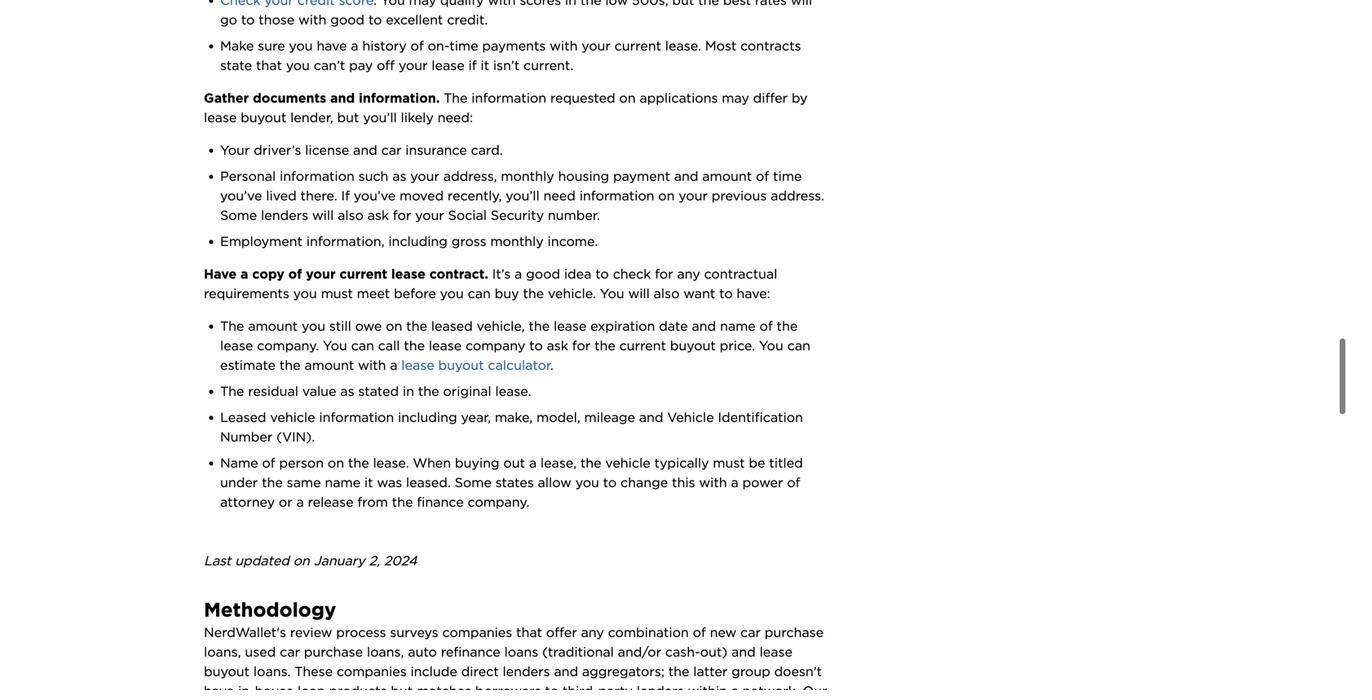Task type: locate. For each thing, give the bounding box(es) containing it.
1 vertical spatial that
[[516, 625, 542, 641]]

1 vertical spatial vehicle
[[605, 456, 651, 472]]

0 horizontal spatial you'll
[[363, 110, 397, 126]]

including
[[388, 234, 448, 250], [398, 410, 457, 426]]

january
[[314, 553, 365, 569]]

2 vertical spatial car
[[280, 645, 300, 661]]

for down the expiration at the left top of the page
[[572, 338, 591, 354]]

to right go
[[241, 12, 255, 28]]

in right scores
[[565, 0, 577, 8]]

1 vertical spatial the
[[220, 319, 244, 335]]

for
[[393, 208, 411, 224], [655, 266, 673, 282], [572, 338, 591, 354]]

2 vertical spatial for
[[572, 338, 591, 354]]

it up the from
[[364, 475, 373, 491]]

employment information, including gross monthly income.
[[220, 234, 598, 250]]

products
[[329, 684, 387, 691]]

0 vertical spatial that
[[256, 58, 282, 74]]

a right or
[[296, 495, 304, 511]]

have inside make sure you have a history of on-time payments with your current lease. most contracts state that you can't pay off your lease if it isn't current.
[[317, 38, 347, 54]]

0 vertical spatial companies
[[442, 625, 512, 641]]

1 vertical spatial may
[[722, 90, 749, 106]]

0 horizontal spatial any
[[581, 625, 604, 641]]

ask down such
[[368, 208, 389, 224]]

income.
[[548, 234, 598, 250]]

and inside the amount you still owe on the leased vehicle, the lease expiration date and name of the lease company. you can call the lease company to ask for the current buyout price. you can estimate the amount with a
[[692, 319, 716, 335]]

buyout up original
[[438, 358, 484, 374]]

2 vertical spatial but
[[391, 684, 413, 691]]

personal information such as your address, monthly housing payment and amount of time you've lived there. if you've moved recently, you'll need information on your previous address. some lenders will also ask for your social security number.
[[220, 169, 824, 224]]

0 vertical spatial have
[[317, 38, 347, 54]]

any inside it's a good idea to check for any contractual requirements you must meet before you can buy the vehicle. you will also want to have:
[[677, 266, 700, 282]]

and up third-
[[554, 664, 578, 680]]

loan
[[298, 684, 325, 691]]

2 horizontal spatial will
[[791, 0, 812, 8]]

amount up previous
[[702, 169, 752, 184]]

it's
[[492, 266, 511, 282]]

2 horizontal spatial but
[[672, 0, 694, 8]]

0 vertical spatial amount
[[702, 169, 752, 184]]

on up call
[[386, 319, 402, 335]]

name inside name of person on the lease. when buying out a lease, the vehicle typically must be titled under the same name it was leased. some states allow you to change this with a power of attorney or a release from the finance company.
[[325, 475, 361, 491]]

the up 'leased'
[[220, 384, 244, 400]]

0 vertical spatial will
[[791, 0, 812, 8]]

1 vertical spatial purchase
[[304, 645, 363, 661]]

lease. inside make sure you have a history of on-time payments with your current lease. most contracts state that you can't pay off your lease if it isn't current.
[[665, 38, 701, 54]]

company. down 'states'
[[468, 495, 530, 511]]

the right vehicle, in the top left of the page
[[529, 319, 550, 335]]

company. inside name of person on the lease. when buying out a lease, the vehicle typically must be titled under the same name it was leased. some states allow you to change this with a power of attorney or a release from the finance company.
[[468, 495, 530, 511]]

time up address.
[[773, 169, 802, 184]]

monthly
[[501, 169, 554, 184], [490, 234, 544, 250]]

purchase up these
[[304, 645, 363, 661]]

1 horizontal spatial loans,
[[367, 645, 404, 661]]

but down include
[[391, 684, 413, 691]]

loans, down process
[[367, 645, 404, 661]]

have left in-
[[204, 684, 234, 691]]

network.
[[743, 684, 799, 691]]

you'll up 'security'
[[506, 188, 540, 204]]

car up such
[[381, 142, 402, 158]]

0 horizontal spatial must
[[321, 286, 353, 302]]

offer
[[546, 625, 577, 641]]

lease up doesn't
[[760, 645, 793, 661]]

it right if
[[481, 58, 489, 74]]

with down call
[[358, 358, 386, 374]]

1 horizontal spatial lease.
[[495, 384, 531, 400]]

monthly inside personal information such as your address, monthly housing payment and amount of time you've lived there. if you've moved recently, you'll need information on your previous address. some lenders will also ask for your social security number.
[[501, 169, 554, 184]]

1 horizontal spatial also
[[654, 286, 680, 302]]

and up such
[[353, 142, 377, 158]]

0 horizontal spatial it
[[364, 475, 373, 491]]

can right price.
[[787, 338, 810, 354]]

lease buyout calculator link
[[401, 358, 550, 374]]

to inside the amount you still owe on the leased vehicle, the lease expiration date and name of the lease company. you can call the lease company to ask for the current buyout price. you can estimate the amount with a
[[529, 338, 543, 354]]

1 horizontal spatial must
[[713, 456, 745, 472]]

may inside the information requested on applications may differ by lease buyout lender, but you'll likely need:
[[722, 90, 749, 106]]

have a copy of your current lease contract.
[[204, 266, 488, 282]]

documents
[[253, 90, 326, 106]]

0 horizontal spatial as
[[340, 384, 354, 400]]

1 horizontal spatial company.
[[468, 495, 530, 511]]

some up "employment"
[[220, 208, 257, 224]]

on right requested
[[619, 90, 636, 106]]

0 horizontal spatial good
[[330, 12, 365, 28]]

0 vertical spatial also
[[338, 208, 364, 224]]

a right it's
[[515, 266, 522, 282]]

person
[[279, 456, 324, 472]]

year,
[[461, 410, 491, 426]]

with
[[488, 0, 516, 8], [298, 12, 326, 28], [550, 38, 578, 54], [358, 358, 386, 374], [699, 475, 727, 491]]

the up need:
[[444, 90, 468, 106]]

as right such
[[392, 169, 406, 184]]

as inside personal information such as your address, monthly housing payment and amount of time you've lived there. if you've moved recently, you'll need information on your previous address. some lenders will also ask for your social security number.
[[392, 169, 406, 184]]

with left scores
[[488, 0, 516, 8]]

have:
[[737, 286, 770, 302]]

lease. left most
[[665, 38, 701, 54]]

0 horizontal spatial vehicle
[[270, 410, 315, 426]]

the down requirements in the top left of the page
[[220, 319, 244, 335]]

the residual value as stated in the original lease.
[[220, 384, 531, 400]]

lease inside make sure you have a history of on-time payments with your current lease. most contracts state that you can't pay off your lease if it isn't current.
[[432, 58, 465, 74]]

to up history
[[368, 12, 382, 28]]

to up the calculator
[[529, 338, 543, 354]]

lenders down the loans
[[503, 664, 550, 680]]

some inside name of person on the lease. when buying out a lease, the vehicle typically must be titled under the same name it was leased. some states allow you to change this with a power of attorney or a release from the finance company.
[[455, 475, 492, 491]]

a inside the amount you still owe on the leased vehicle, the lease expiration date and name of the lease company. you can call the lease company to ask for the current buyout price. you can estimate the amount with a
[[390, 358, 398, 374]]

0 vertical spatial must
[[321, 286, 353, 302]]

0 vertical spatial purchase
[[765, 625, 824, 641]]

. inside ". you may qualify with scores in the low 500s, but the best rates will go to those with good to excellent credit."
[[374, 0, 377, 8]]

companies up refinance
[[442, 625, 512, 641]]

that up the loans
[[516, 625, 542, 641]]

under
[[220, 475, 258, 491]]

with inside name of person on the lease. when buying out a lease, the vehicle typically must be titled under the same name it was leased. some states allow you to change this with a power of attorney or a release from the finance company.
[[699, 475, 727, 491]]

to inside name of person on the lease. when buying out a lease, the vehicle typically must be titled under the same name it was leased. some states allow you to change this with a power of attorney or a release from the finance company.
[[603, 475, 617, 491]]

1 vertical spatial must
[[713, 456, 745, 472]]

refinance
[[441, 645, 501, 661]]

with right this
[[699, 475, 727, 491]]

1 vertical spatial any
[[581, 625, 604, 641]]

and right payment
[[674, 169, 698, 184]]

on inside the amount you still owe on the leased vehicle, the lease expiration date and name of the lease company. you can call the lease company to ask for the current buyout price. you can estimate the amount with a
[[386, 319, 402, 335]]

of up previous
[[756, 169, 769, 184]]

0 vertical spatial some
[[220, 208, 257, 224]]

name
[[720, 319, 756, 335], [325, 475, 361, 491]]

some
[[220, 208, 257, 224], [455, 475, 492, 491]]

auto
[[408, 645, 437, 661]]

idea
[[564, 266, 592, 282]]

rates
[[755, 0, 787, 8]]

license
[[305, 142, 349, 158]]

on inside personal information such as your address, monthly housing payment and amount of time you've lived there. if you've moved recently, you'll need information on your previous address. some lenders will also ask for your social security number.
[[658, 188, 675, 204]]

you've down such
[[354, 188, 396, 204]]

can left buy
[[468, 286, 491, 302]]

current inside the amount you still owe on the leased vehicle, the lease expiration date and name of the lease company. you can call the lease company to ask for the current buyout price. you can estimate the amount with a
[[619, 338, 666, 354]]

1 vertical spatial lenders
[[503, 664, 550, 680]]

the up the from
[[348, 456, 369, 472]]

0 horizontal spatial amount
[[248, 319, 298, 335]]

and up group
[[732, 645, 756, 661]]

of left on-
[[411, 38, 424, 54]]

company. up estimate
[[257, 338, 319, 354]]

driver's
[[254, 142, 301, 158]]

1 vertical spatial for
[[655, 266, 673, 282]]

borrowers
[[475, 684, 541, 691]]

the
[[580, 0, 601, 8], [698, 0, 719, 8], [523, 286, 544, 302], [406, 319, 427, 335], [529, 319, 550, 335], [777, 319, 798, 335], [404, 338, 425, 354], [595, 338, 616, 354], [280, 358, 301, 374], [418, 384, 439, 400], [348, 456, 369, 472], [580, 456, 602, 472], [262, 475, 283, 491], [392, 495, 413, 511], [668, 664, 690, 680]]

1 horizontal spatial companies
[[442, 625, 512, 641]]

1 horizontal spatial can
[[468, 286, 491, 302]]

0 vertical spatial it
[[481, 58, 489, 74]]

companies up products
[[337, 664, 407, 680]]

loans, down nerdwallet's
[[204, 645, 241, 661]]

car
[[381, 142, 402, 158], [741, 625, 761, 641], [280, 645, 300, 661]]

when
[[413, 456, 451, 472]]

gather
[[204, 90, 249, 106]]

0 vertical spatial vehicle
[[270, 410, 315, 426]]

1 vertical spatial name
[[325, 475, 361, 491]]

value
[[302, 384, 336, 400]]

that inside make sure you have a history of on-time payments with your current lease. most contracts state that you can't pay off your lease if it isn't current.
[[256, 58, 282, 74]]

0 vertical spatial name
[[720, 319, 756, 335]]

to left third-
[[545, 684, 559, 691]]

on inside the information requested on applications may differ by lease buyout lender, but you'll likely need:
[[619, 90, 636, 106]]

to left change
[[603, 475, 617, 491]]

1 horizontal spatial any
[[677, 266, 700, 282]]

1 vertical spatial as
[[340, 384, 354, 400]]

make sure you have a history of on-time payments with your current lease. most contracts state that you can't pay off your lease if it isn't current.
[[220, 38, 801, 74]]

information down isn't
[[472, 90, 546, 106]]

0 horizontal spatial car
[[280, 645, 300, 661]]

0 vertical spatial may
[[409, 0, 436, 8]]

0 vertical spatial the
[[444, 90, 468, 106]]

1 vertical spatial have
[[204, 684, 234, 691]]

current down 500s,
[[615, 38, 661, 54]]

1 horizontal spatial you've
[[354, 188, 396, 204]]

that
[[256, 58, 282, 74], [516, 625, 542, 641]]

lenders down aggregators;
[[637, 684, 684, 691]]

a inside it's a good idea to check for any contractual requirements you must meet before you can buy the vehicle. you will also want to have:
[[515, 266, 522, 282]]

1 horizontal spatial some
[[455, 475, 492, 491]]

lease. inside name of person on the lease. when buying out a lease, the vehicle typically must be titled under the same name it was leased. some states allow you to change this with a power of attorney or a release from the finance company.
[[373, 456, 409, 472]]

lease down leased
[[429, 338, 462, 354]]

1 horizontal spatial name
[[720, 319, 756, 335]]

buyout
[[241, 110, 286, 126], [670, 338, 716, 354], [438, 358, 484, 374], [204, 664, 250, 680]]

0 horizontal spatial but
[[337, 110, 359, 126]]

will right rates
[[791, 0, 812, 8]]

contractual
[[704, 266, 777, 282]]

was
[[377, 475, 402, 491]]

1 horizontal spatial will
[[628, 286, 650, 302]]

on left january
[[293, 553, 310, 569]]

will
[[791, 0, 812, 8], [312, 208, 334, 224], [628, 286, 650, 302]]

last
[[204, 553, 231, 569]]

including up when at the left bottom of page
[[398, 410, 457, 426]]

payments
[[482, 38, 546, 54]]

name up price.
[[720, 319, 756, 335]]

as for value
[[340, 384, 354, 400]]

it inside make sure you have a history of on-time payments with your current lease. most contracts state that you can't pay off your lease if it isn't current.
[[481, 58, 489, 74]]

information
[[472, 90, 546, 106], [280, 169, 355, 184], [580, 188, 654, 204], [319, 410, 394, 426]]

you up excellent
[[381, 0, 405, 8]]

differ
[[753, 90, 788, 106]]

can down owe
[[351, 338, 374, 354]]

sure
[[258, 38, 285, 54]]

leased
[[220, 410, 266, 426]]

0 horizontal spatial name
[[325, 475, 361, 491]]

and inside leased vehicle information including year, make, model, mileage and vehicle identification number (vin).
[[639, 410, 663, 426]]

0 vertical spatial including
[[388, 234, 448, 250]]

1 horizontal spatial good
[[526, 266, 560, 282]]

party
[[598, 684, 633, 691]]

name up release
[[325, 475, 361, 491]]

and inside personal information such as your address, monthly housing payment and amount of time you've lived there. if you've moved recently, you'll need information on your previous address. some lenders will also ask for your social security number.
[[674, 169, 698, 184]]

(vin).
[[276, 430, 315, 445]]

vehicle.
[[548, 286, 596, 302]]

but inside ". you may qualify with scores in the low 500s, but the best rates will go to those with good to excellent credit."
[[672, 0, 694, 8]]

2 you've from the left
[[354, 188, 396, 204]]

a down group
[[731, 684, 739, 691]]

vehicle,
[[477, 319, 525, 335]]

2 vertical spatial will
[[628, 286, 650, 302]]

finance
[[417, 495, 464, 511]]

0 vertical spatial time
[[450, 38, 478, 54]]

1 horizontal spatial have
[[317, 38, 347, 54]]

1 vertical spatial in
[[403, 384, 414, 400]]

0 horizontal spatial some
[[220, 208, 257, 224]]

0 horizontal spatial companies
[[337, 664, 407, 680]]

0 vertical spatial current
[[615, 38, 661, 54]]

lease. up was
[[373, 456, 409, 472]]

1 horizontal spatial you'll
[[506, 188, 540, 204]]

1 horizontal spatial that
[[516, 625, 542, 641]]

the for information
[[444, 90, 468, 106]]

card.
[[471, 142, 503, 158]]

2 vertical spatial the
[[220, 384, 244, 400]]

0 horizontal spatial lenders
[[261, 208, 308, 224]]

you've down personal
[[220, 188, 262, 204]]

as
[[392, 169, 406, 184], [340, 384, 354, 400]]

2 horizontal spatial for
[[655, 266, 673, 282]]

0 horizontal spatial can
[[351, 338, 374, 354]]

leased vehicle information including year, make, model, mileage and vehicle identification number (vin).
[[220, 410, 803, 445]]

2 vertical spatial lenders
[[637, 684, 684, 691]]

isn't
[[493, 58, 520, 74]]

you
[[289, 38, 313, 54], [286, 58, 310, 74], [293, 286, 317, 302], [440, 286, 464, 302], [302, 319, 325, 335], [576, 475, 599, 491]]

release
[[308, 495, 354, 511]]

there.
[[301, 188, 337, 204]]

may
[[409, 0, 436, 8], [722, 90, 749, 106]]

1 horizontal spatial vehicle
[[605, 456, 651, 472]]

on
[[619, 90, 636, 106], [658, 188, 675, 204], [386, 319, 402, 335], [328, 456, 344, 472], [293, 553, 310, 569]]

must inside it's a good idea to check for any contractual requirements you must meet before you can buy the vehicle. you will also want to have:
[[321, 286, 353, 302]]

vehicle
[[667, 410, 714, 426]]

history
[[362, 38, 407, 54]]

1 vertical spatial including
[[398, 410, 457, 426]]

monthly down 'security'
[[490, 234, 544, 250]]

process
[[336, 625, 386, 641]]

2 loans, from the left
[[367, 645, 404, 661]]

will down there.
[[312, 208, 334, 224]]

your down information, at top left
[[306, 266, 336, 282]]

1 vertical spatial time
[[773, 169, 802, 184]]

methodology
[[204, 599, 336, 622]]

0 horizontal spatial that
[[256, 58, 282, 74]]

of down have:
[[760, 319, 773, 335]]

as right the value
[[340, 384, 354, 400]]

the information requested on applications may differ by lease buyout lender, but you'll likely need:
[[204, 90, 808, 126]]

but inside methodology nerdwallet's review process surveys companies that offer any combination of new car purchase loans, used car purchase loans, auto refinance loans (traditional and/or cash-out) and lease buyout loans. these companies include direct lenders and aggregators; the latter group doesn't have in-house loan products but matches borrowers to third-party lenders within a network.
[[391, 684, 413, 691]]

best
[[723, 0, 751, 8]]

vehicle inside leased vehicle information including year, make, model, mileage and vehicle identification number (vin).
[[270, 410, 315, 426]]

requirements
[[204, 286, 289, 302]]

including inside leased vehicle information including year, make, model, mileage and vehicle identification number (vin).
[[398, 410, 457, 426]]

on down payment
[[658, 188, 675, 204]]

the inside the amount you still owe on the leased vehicle, the lease expiration date and name of the lease company. you can call the lease company to ask for the current buyout price. you can estimate the amount with a
[[220, 319, 244, 335]]

copy
[[252, 266, 284, 282]]

1 horizontal spatial but
[[391, 684, 413, 691]]

1 horizontal spatial as
[[392, 169, 406, 184]]

also down the if
[[338, 208, 364, 224]]

lenders
[[261, 208, 308, 224], [503, 664, 550, 680], [637, 684, 684, 691]]

residual
[[248, 384, 298, 400]]

the inside the information requested on applications may differ by lease buyout lender, but you'll likely need:
[[444, 90, 468, 106]]

and left vehicle
[[639, 410, 663, 426]]

0 vertical spatial ask
[[368, 208, 389, 224]]

information,
[[306, 234, 385, 250]]

1 vertical spatial ask
[[547, 338, 568, 354]]

model,
[[537, 410, 580, 426]]

review
[[290, 625, 332, 641]]

if
[[341, 188, 350, 204]]

also inside personal information such as your address, monthly housing payment and amount of time you've lived there. if you've moved recently, you'll need information on your previous address. some lenders will also ask for your social security number.
[[338, 208, 364, 224]]

2 vertical spatial amount
[[305, 358, 354, 374]]

still
[[329, 319, 351, 335]]

you inside name of person on the lease. when buying out a lease, the vehicle typically must be titled under the same name it was leased. some states allow you to change this with a power of attorney or a release from the finance company.
[[576, 475, 599, 491]]

a down call
[[390, 358, 398, 374]]

will inside it's a good idea to check for any contractual requirements you must meet before you can buy the vehicle. you will also want to have:
[[628, 286, 650, 302]]

the right buy
[[523, 286, 544, 302]]

may up excellent
[[409, 0, 436, 8]]

purchase
[[765, 625, 824, 641], [304, 645, 363, 661]]

of inside the amount you still owe on the leased vehicle, the lease expiration date and name of the lease company. you can call the lease company to ask for the current buyout price. you can estimate the amount with a
[[760, 319, 773, 335]]

time up if
[[450, 38, 478, 54]]

1 vertical spatial also
[[654, 286, 680, 302]]

0 vertical spatial company.
[[257, 338, 319, 354]]

may inside ". you may qualify with scores in the low 500s, but the best rates will go to those with good to excellent credit."
[[409, 0, 436, 8]]

low
[[605, 0, 628, 8]]

the left low on the top left of the page
[[580, 0, 601, 8]]

the inside methodology nerdwallet's review process surveys companies that offer any combination of new car purchase loans, used car purchase loans, auto refinance loans (traditional and/or cash-out) and lease buyout loans. these companies include direct lenders and aggregators; the latter group doesn't have in-house loan products but matches borrowers to third-party lenders within a network.
[[668, 664, 690, 680]]

2 horizontal spatial car
[[741, 625, 761, 641]]

and right date
[[692, 319, 716, 335]]

may left differ
[[722, 90, 749, 106]]

0 vertical spatial any
[[677, 266, 700, 282]]

also left want on the right
[[654, 286, 680, 302]]

2 horizontal spatial amount
[[702, 169, 752, 184]]

will inside ". you may qualify with scores in the low 500s, but the best rates will go to those with good to excellent credit."
[[791, 0, 812, 8]]

buy
[[495, 286, 519, 302]]

1 horizontal spatial in
[[565, 0, 577, 8]]

or
[[279, 495, 293, 511]]

good up history
[[330, 12, 365, 28]]

0 vertical spatial lease.
[[665, 38, 701, 54]]

0 horizontal spatial also
[[338, 208, 364, 224]]

0 vertical spatial as
[[392, 169, 406, 184]]

0 horizontal spatial may
[[409, 0, 436, 8]]

you right allow
[[576, 475, 599, 491]]

of left new
[[693, 625, 706, 641]]

the for amount
[[220, 319, 244, 335]]

check
[[613, 266, 651, 282]]

the down cash-
[[668, 664, 690, 680]]

0 vertical spatial but
[[672, 0, 694, 8]]

to right the idea
[[595, 266, 609, 282]]

the down the expiration at the left top of the page
[[595, 338, 616, 354]]

1 vertical spatial company.
[[468, 495, 530, 511]]

1 vertical spatial but
[[337, 110, 359, 126]]

but down gather documents and information.
[[337, 110, 359, 126]]



Task type: vqa. For each thing, say whether or not it's contained in the screenshot.
fourth Learn from the bottom
no



Task type: describe. For each thing, give the bounding box(es) containing it.
third-
[[563, 684, 598, 691]]

the right lease,
[[580, 456, 602, 472]]

ask inside personal information such as your address, monthly housing payment and amount of time you've lived there. if you've moved recently, you'll need information on your previous address. some lenders will also ask for your social security number.
[[368, 208, 389, 224]]

contracts
[[741, 38, 801, 54]]

titled
[[769, 456, 803, 472]]

include
[[411, 664, 457, 680]]

your up moved at the top left
[[410, 169, 439, 184]]

qualify
[[440, 0, 484, 8]]

price.
[[720, 338, 755, 354]]

2,
[[369, 553, 380, 569]]

with inside the amount you still owe on the leased vehicle, the lease expiration date and name of the lease company. you can call the lease company to ask for the current buyout price. you can estimate the amount with a
[[358, 358, 386, 374]]

to down contractual
[[719, 286, 733, 302]]

stated
[[358, 384, 399, 400]]

have inside methodology nerdwallet's review process surveys companies that offer any combination of new car purchase loans, used car purchase loans, auto refinance loans (traditional and/or cash-out) and lease buyout loans. these companies include direct lenders and aggregators; the latter group doesn't have in-house loan products but matches borrowers to third-party lenders within a network.
[[204, 684, 234, 691]]

on inside name of person on the lease. when buying out a lease, the vehicle typically must be titled under the same name it was leased. some states allow you to change this with a power of attorney or a release from the finance company.
[[328, 456, 344, 472]]

name
[[220, 456, 258, 472]]

such
[[358, 169, 389, 184]]

for inside personal information such as your address, monthly housing payment and amount of time you've lived there. if you've moved recently, you'll need information on your previous address. some lenders will also ask for your social security number.
[[393, 208, 411, 224]]

address,
[[443, 169, 497, 184]]

for inside it's a good idea to check for any contractual requirements you must meet before you can buy the vehicle. you will also want to have:
[[655, 266, 673, 282]]

with right those on the top left of the page
[[298, 12, 326, 28]]

number
[[220, 430, 273, 445]]

same
[[287, 475, 321, 491]]

lease up before
[[391, 266, 426, 282]]

these
[[295, 664, 333, 680]]

lender,
[[290, 110, 333, 126]]

latter
[[693, 664, 728, 680]]

1 vertical spatial .
[[550, 358, 554, 374]]

information.
[[359, 90, 440, 106]]

buying
[[455, 456, 500, 472]]

you right price.
[[759, 338, 784, 354]]

1 vertical spatial lease.
[[495, 384, 531, 400]]

on-
[[428, 38, 450, 54]]

combination
[[608, 625, 689, 641]]

out)
[[700, 645, 728, 661]]

you'll inside the information requested on applications may differ by lease buyout lender, but you'll likely need:
[[363, 110, 397, 126]]

you down 'contract.'
[[440, 286, 464, 302]]

lease down "vehicle."
[[554, 319, 587, 335]]

your
[[220, 142, 250, 158]]

information inside leased vehicle information including year, make, model, mileage and vehicle identification number (vin).
[[319, 410, 394, 426]]

of right copy
[[288, 266, 302, 282]]

1 horizontal spatial car
[[381, 142, 402, 158]]

call
[[378, 338, 400, 354]]

lease,
[[541, 456, 577, 472]]

1 horizontal spatial purchase
[[765, 625, 824, 641]]

aggregators;
[[582, 664, 665, 680]]

matches
[[417, 684, 471, 691]]

you inside the amount you still owe on the leased vehicle, the lease expiration date and name of the lease company. you can call the lease company to ask for the current buyout price. you can estimate the amount with a
[[302, 319, 325, 335]]

lived
[[266, 188, 297, 204]]

those
[[259, 12, 295, 28]]

but inside the information requested on applications may differ by lease buyout lender, but you'll likely need:
[[337, 110, 359, 126]]

buyout inside the amount you still owe on the leased vehicle, the lease expiration date and name of the lease company. you can call the lease company to ask for the current buyout price. you can estimate the amount with a
[[670, 338, 716, 354]]

1 vertical spatial companies
[[337, 664, 407, 680]]

by
[[792, 90, 808, 106]]

the up residual
[[280, 358, 301, 374]]

a up requirements in the top left of the page
[[241, 266, 248, 282]]

for inside the amount you still owe on the leased vehicle, the lease expiration date and name of the lease company. you can call the lease company to ask for the current buyout price. you can estimate the amount with a
[[572, 338, 591, 354]]

the down contractual
[[777, 319, 798, 335]]

good inside it's a good idea to check for any contractual requirements you must meet before you can buy the vehicle. you will also want to have:
[[526, 266, 560, 282]]

personal
[[220, 169, 276, 184]]

a inside make sure you have a history of on-time payments with your current lease. most contracts state that you can't pay off your lease if it isn't current.
[[351, 38, 358, 54]]

the inside it's a good idea to check for any contractual requirements you must meet before you can buy the vehicle. you will also want to have:
[[523, 286, 544, 302]]

attorney
[[220, 495, 275, 511]]

you down still
[[323, 338, 347, 354]]

2 horizontal spatial can
[[787, 338, 810, 354]]

number.
[[548, 208, 600, 224]]

you down have a copy of your current lease contract.
[[293, 286, 317, 302]]

owe
[[355, 319, 382, 335]]

the left best
[[698, 0, 719, 8]]

housing
[[558, 169, 609, 184]]

1 vertical spatial amount
[[248, 319, 298, 335]]

from
[[357, 495, 388, 511]]

used
[[245, 645, 276, 661]]

company
[[466, 338, 526, 354]]

identification
[[718, 410, 803, 426]]

be
[[749, 456, 765, 472]]

can't
[[314, 58, 345, 74]]

you inside it's a good idea to check for any contractual requirements you must meet before you can buy the vehicle. you will also want to have:
[[600, 286, 624, 302]]

new
[[710, 625, 737, 641]]

surveys
[[390, 625, 438, 641]]

state
[[220, 58, 252, 74]]

of down titled
[[787, 475, 800, 491]]

if
[[468, 58, 477, 74]]

most
[[705, 38, 737, 54]]

you'll inside personal information such as your address, monthly housing payment and amount of time you've lived there. if you've moved recently, you'll need information on your previous address. some lenders will also ask for your social security number.
[[506, 188, 540, 204]]

need
[[544, 188, 576, 204]]

information inside the information requested on applications may differ by lease buyout lender, but you'll likely need:
[[472, 90, 546, 106]]

in inside ". you may qualify with scores in the low 500s, but the best rates will go to those with good to excellent credit."
[[565, 0, 577, 8]]

house
[[255, 684, 294, 691]]

time inside personal information such as your address, monthly housing payment and amount of time you've lived there. if you've moved recently, you'll need information on your previous address. some lenders will also ask for your social security number.
[[773, 169, 802, 184]]

as for such
[[392, 169, 406, 184]]

also inside it's a good idea to check for any contractual requirements you must meet before you can buy the vehicle. you will also want to have:
[[654, 286, 680, 302]]

lease inside methodology nerdwallet's review process surveys companies that offer any combination of new car purchase loans, used car purchase loans, auto refinance loans (traditional and/or cash-out) and lease buyout loans. these companies include direct lenders and aggregators; the latter group doesn't have in-house loan products but matches borrowers to third-party lenders within a network.
[[760, 645, 793, 661]]

1 horizontal spatial lenders
[[503, 664, 550, 680]]

expiration
[[591, 319, 655, 335]]

some inside personal information such as your address, monthly housing payment and amount of time you've lived there. if you've moved recently, you'll need information on your previous address. some lenders will also ask for your social security number.
[[220, 208, 257, 224]]

1 vertical spatial monthly
[[490, 234, 544, 250]]

off
[[377, 58, 395, 74]]

it's a good idea to check for any contractual requirements you must meet before you can buy the vehicle. you will also want to have:
[[204, 266, 777, 302]]

(traditional
[[542, 645, 614, 661]]

company. inside the amount you still owe on the leased vehicle, the lease expiration date and name of the lease company. you can call the lease company to ask for the current buyout price. you can estimate the amount with a
[[257, 338, 319, 354]]

your down low on the top left of the page
[[582, 38, 611, 54]]

you left can't on the top of the page
[[286, 58, 310, 74]]

with inside make sure you have a history of on-time payments with your current lease. most contracts state that you can't pay off your lease if it isn't current.
[[550, 38, 578, 54]]

amount inside personal information such as your address, monthly housing payment and amount of time you've lived there. if you've moved recently, you'll need information on your previous address. some lenders will also ask for your social security number.
[[702, 169, 752, 184]]

buyout inside the information requested on applications may differ by lease buyout lender, but you'll likely need:
[[241, 110, 286, 126]]

a left power
[[731, 475, 739, 491]]

to inside methodology nerdwallet's review process surveys companies that offer any combination of new car purchase loans, used car purchase loans, auto refinance loans (traditional and/or cash-out) and lease buyout loans. these companies include direct lenders and aggregators; the latter group doesn't have in-house loan products but matches borrowers to third-party lenders within a network.
[[545, 684, 559, 691]]

out
[[503, 456, 525, 472]]

1 vertical spatial current
[[340, 266, 387, 282]]

time inside make sure you have a history of on-time payments with your current lease. most contracts state that you can't pay off your lease if it isn't current.
[[450, 38, 478, 54]]

your down moved at the top left
[[415, 208, 444, 224]]

security
[[491, 208, 544, 224]]

applications
[[640, 90, 718, 106]]

the down before
[[406, 319, 427, 335]]

of inside methodology nerdwallet's review process surveys companies that offer any combination of new car purchase loans, used car purchase loans, auto refinance loans (traditional and/or cash-out) and lease buyout loans. these companies include direct lenders and aggregators; the latter group doesn't have in-house loan products but matches borrowers to third-party lenders within a network.
[[693, 625, 706, 641]]

2 horizontal spatial lenders
[[637, 684, 684, 691]]

the left original
[[418, 384, 439, 400]]

group
[[732, 664, 770, 680]]

can inside it's a good idea to check for any contractual requirements you must meet before you can buy the vehicle. you will also want to have:
[[468, 286, 491, 302]]

the for residual
[[220, 384, 244, 400]]

make,
[[495, 410, 533, 426]]

a inside methodology nerdwallet's review process surveys companies that offer any combination of new car purchase loans, used car purchase loans, auto refinance loans (traditional and/or cash-out) and lease buyout loans. these companies include direct lenders and aggregators; the latter group doesn't have in-house loan products but matches borrowers to third-party lenders within a network.
[[731, 684, 739, 691]]

any inside methodology nerdwallet's review process surveys companies that offer any combination of new car purchase loans, used car purchase loans, auto refinance loans (traditional and/or cash-out) and lease buyout loans. these companies include direct lenders and aggregators; the latter group doesn't have in-house loan products but matches borrowers to third-party lenders within a network.
[[581, 625, 604, 641]]

gather documents and information.
[[204, 90, 444, 106]]

1 vertical spatial car
[[741, 625, 761, 641]]

of inside make sure you have a history of on-time payments with your current lease. most contracts state that you can't pay off your lease if it isn't current.
[[411, 38, 424, 54]]

0 horizontal spatial in
[[403, 384, 414, 400]]

recently,
[[448, 188, 502, 204]]

that inside methodology nerdwallet's review process surveys companies that offer any combination of new car purchase loans, used car purchase loans, auto refinance loans (traditional and/or cash-out) and lease buyout loans. these companies include direct lenders and aggregators; the latter group doesn't have in-house loan products but matches borrowers to third-party lenders within a network.
[[516, 625, 542, 641]]

updated
[[235, 553, 289, 569]]

ask inside the amount you still owe on the leased vehicle, the lease expiration date and name of the lease company. you can call the lease company to ask for the current buyout price. you can estimate the amount with a
[[547, 338, 568, 354]]

payment
[[613, 169, 670, 184]]

go
[[220, 12, 237, 28]]

and down can't on the top of the page
[[330, 90, 355, 106]]

1 you've from the left
[[220, 188, 262, 204]]

good inside ". you may qualify with scores in the low 500s, but the best rates will go to those with good to excellent credit."
[[330, 12, 365, 28]]

1 horizontal spatial amount
[[305, 358, 354, 374]]

direct
[[461, 664, 499, 680]]

power
[[743, 475, 783, 491]]

of inside personal information such as your address, monthly housing payment and amount of time you've lived there. if you've moved recently, you'll need information on your previous address. some lenders will also ask for your social security number.
[[756, 169, 769, 184]]

a right out on the bottom left of page
[[529, 456, 537, 472]]

you right sure at the top left
[[289, 38, 313, 54]]

lease inside the information requested on applications may differ by lease buyout lender, but you'll likely need:
[[204, 110, 237, 126]]

your right the off
[[399, 58, 428, 74]]

buyout inside methodology nerdwallet's review process surveys companies that offer any combination of new car purchase loans, used car purchase loans, auto refinance loans (traditional and/or cash-out) and lease buyout loans. these companies include direct lenders and aggregators; the latter group doesn't have in-house loan products but matches borrowers to third-party lenders within a network.
[[204, 664, 250, 680]]

insurance
[[406, 142, 467, 158]]

the up or
[[262, 475, 283, 491]]

it inside name of person on the lease. when buying out a lease, the vehicle typically must be titled under the same name it was leased. some states allow you to change this with a power of attorney or a release from the finance company.
[[364, 475, 373, 491]]

information down payment
[[580, 188, 654, 204]]

estimate
[[220, 358, 276, 374]]

typically
[[654, 456, 709, 472]]

you inside ". you may qualify with scores in the low 500s, but the best rates will go to those with good to excellent credit."
[[381, 0, 405, 8]]

must inside name of person on the lease. when buying out a lease, the vehicle typically must be titled under the same name it was leased. some states allow you to change this with a power of attorney or a release from the finance company.
[[713, 456, 745, 472]]

lease up estimate
[[220, 338, 253, 354]]

vehicle inside name of person on the lease. when buying out a lease, the vehicle typically must be titled under the same name it was leased. some states allow you to change this with a power of attorney or a release from the finance company.
[[605, 456, 651, 472]]

current inside make sure you have a history of on-time payments with your current lease. most contracts state that you can't pay off your lease if it isn't current.
[[615, 38, 661, 54]]

lenders inside personal information such as your address, monthly housing payment and amount of time you've lived there. if you've moved recently, you'll need information on your previous address. some lenders will also ask for your social security number.
[[261, 208, 308, 224]]

methodology nerdwallet's review process surveys companies that offer any combination of new car purchase loans, used car purchase loans, auto refinance loans (traditional and/or cash-out) and lease buyout loans. these companies include direct lenders and aggregators; the latter group doesn't have in-house loan products but matches borrowers to third-party lenders within a network. 
[[204, 599, 827, 691]]

states
[[495, 475, 534, 491]]

leased
[[431, 319, 473, 335]]

. you may qualify with scores in the low 500s, but the best rates will go to those with good to excellent credit.
[[220, 0, 812, 28]]

the right call
[[404, 338, 425, 354]]

the down was
[[392, 495, 413, 511]]

1 loans, from the left
[[204, 645, 241, 661]]

your driver's license and car insurance card.
[[220, 142, 503, 158]]

requested
[[550, 90, 615, 106]]

of right name
[[262, 456, 275, 472]]

meet
[[357, 286, 390, 302]]

calculator
[[488, 358, 550, 374]]

loans
[[504, 645, 538, 661]]

name inside the amount you still owe on the leased vehicle, the lease expiration date and name of the lease company. you can call the lease company to ask for the current buyout price. you can estimate the amount with a
[[720, 319, 756, 335]]

last updated on january 2, 2024
[[204, 553, 417, 569]]

your left previous
[[679, 188, 708, 204]]

make
[[220, 38, 254, 54]]

will inside personal information such as your address, monthly housing payment and amount of time you've lived there. if you've moved recently, you'll need information on your previous address. some lenders will also ask for your social security number.
[[312, 208, 334, 224]]

moved
[[400, 188, 444, 204]]

lease up the residual value as stated in the original lease.
[[401, 358, 434, 374]]

information up there.
[[280, 169, 355, 184]]



